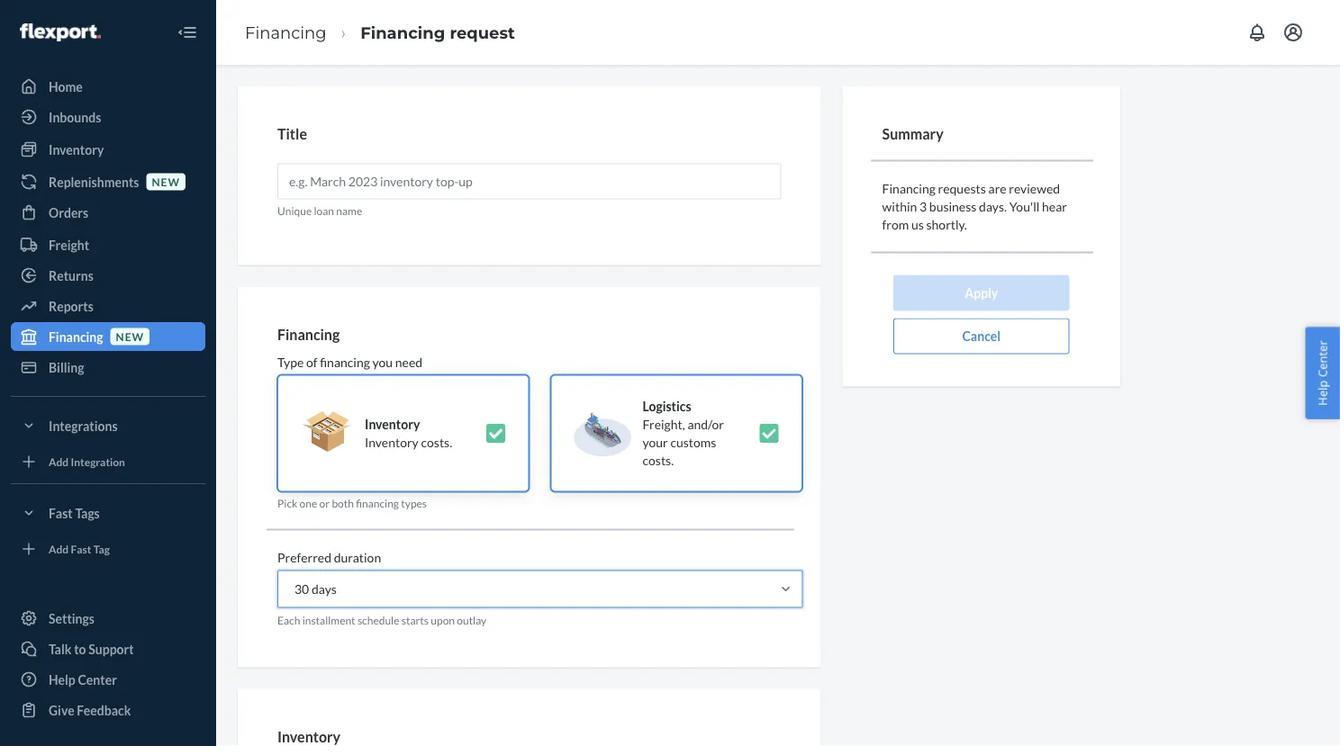 Task type: locate. For each thing, give the bounding box(es) containing it.
freight link
[[11, 231, 205, 259]]

of
[[306, 355, 317, 370]]

unique loan name
[[277, 204, 362, 217]]

0 horizontal spatial costs.
[[421, 435, 452, 450]]

fast
[[49, 506, 73, 521], [71, 543, 91, 556]]

add integration link
[[11, 448, 205, 476]]

fast left the tag
[[71, 543, 91, 556]]

home link
[[11, 72, 205, 101]]

financing right 'of'
[[320, 355, 370, 370]]

pick
[[277, 496, 297, 510]]

inventory
[[49, 142, 104, 157], [365, 417, 420, 432], [365, 435, 419, 450], [277, 728, 341, 746]]

help
[[1314, 380, 1330, 406], [49, 672, 75, 688]]

center
[[1314, 341, 1330, 377], [78, 672, 117, 688]]

add down fast tags
[[49, 543, 69, 556]]

help center
[[1314, 341, 1330, 406], [49, 672, 117, 688]]

1 vertical spatial help center
[[49, 672, 117, 688]]

inventory inventory costs.
[[365, 417, 452, 450]]

0 vertical spatial fast
[[49, 506, 73, 521]]

1 vertical spatial costs.
[[643, 453, 674, 468]]

add
[[49, 455, 69, 468], [49, 543, 69, 556]]

1 horizontal spatial costs.
[[643, 453, 674, 468]]

costs.
[[421, 435, 452, 450], [643, 453, 674, 468]]

support
[[88, 642, 134, 657]]

types
[[401, 496, 427, 510]]

open notifications image
[[1246, 22, 1268, 43]]

reports
[[49, 299, 93, 314]]

days.
[[979, 199, 1007, 214]]

installment
[[302, 614, 355, 627]]

0 horizontal spatial new
[[116, 330, 144, 343]]

1 horizontal spatial center
[[1314, 341, 1330, 377]]

unique
[[277, 204, 312, 217]]

1 add from the top
[[49, 455, 69, 468]]

preferred
[[277, 550, 331, 566]]

1 horizontal spatial new
[[152, 175, 180, 188]]

each
[[277, 614, 300, 627]]

1 vertical spatial add
[[49, 543, 69, 556]]

1 horizontal spatial help
[[1314, 380, 1330, 406]]

name
[[336, 204, 362, 217]]

new
[[152, 175, 180, 188], [116, 330, 144, 343]]

0 vertical spatial help
[[1314, 380, 1330, 406]]

2 add from the top
[[49, 543, 69, 556]]

1 horizontal spatial help center
[[1314, 341, 1330, 406]]

replenishments
[[49, 174, 139, 190]]

0 horizontal spatial help
[[49, 672, 75, 688]]

0 vertical spatial add
[[49, 455, 69, 468]]

need
[[395, 355, 422, 370]]

open account menu image
[[1282, 22, 1304, 43]]

0 vertical spatial help center
[[1314, 341, 1330, 406]]

your
[[643, 435, 668, 450]]

0 vertical spatial costs.
[[421, 435, 452, 450]]

0 horizontal spatial help center
[[49, 672, 117, 688]]

requests
[[938, 181, 986, 196]]

add left integration
[[49, 455, 69, 468]]

settings link
[[11, 604, 205, 633]]

fast left tags
[[49, 506, 73, 521]]

new for financing
[[116, 330, 144, 343]]

center inside 'button'
[[1314, 341, 1330, 377]]

are
[[988, 181, 1006, 196]]

pick one or both financing types
[[277, 496, 427, 510]]

0 vertical spatial new
[[152, 175, 180, 188]]

costs. left check square icon
[[421, 435, 452, 450]]

inventory link
[[11, 135, 205, 164]]

1 vertical spatial center
[[78, 672, 117, 688]]

feedback
[[77, 703, 131, 718]]

1 vertical spatial help
[[49, 672, 75, 688]]

both
[[332, 496, 354, 510]]

e.g. March 2023 inventory top-up field
[[277, 164, 781, 200]]

talk
[[49, 642, 72, 657]]

new up orders link
[[152, 175, 180, 188]]

fast inside dropdown button
[[49, 506, 73, 521]]

returns link
[[11, 261, 205, 290]]

give
[[49, 703, 74, 718]]

financing inside financing requests are reviewed within 3 business days. you'll hear from us shortly.
[[882, 181, 936, 196]]

financing
[[320, 355, 370, 370], [356, 496, 399, 510]]

check square image
[[485, 423, 507, 444]]

financing for financing request
[[360, 22, 445, 42]]

30 days
[[294, 582, 337, 597]]

billing link
[[11, 353, 205, 382]]

financing
[[245, 22, 326, 42], [360, 22, 445, 42], [882, 181, 936, 196], [277, 326, 340, 343], [49, 329, 103, 344]]

3
[[919, 199, 927, 214]]

request
[[450, 22, 515, 42]]

inbounds
[[49, 109, 101, 125]]

freight,
[[643, 417, 685, 432]]

integrations
[[49, 418, 118, 434]]

starts
[[401, 614, 429, 627]]

costs. down your
[[643, 453, 674, 468]]

one
[[300, 496, 317, 510]]

new down reports link
[[116, 330, 144, 343]]

help center link
[[11, 665, 205, 694]]

settings
[[49, 611, 95, 626]]

or
[[319, 496, 330, 510]]

integration
[[71, 455, 125, 468]]

add fast tag
[[49, 543, 110, 556]]

help inside 'button'
[[1314, 380, 1330, 406]]

schedule
[[357, 614, 399, 627]]

0 vertical spatial center
[[1314, 341, 1330, 377]]

fast tags button
[[11, 499, 205, 528]]

1 vertical spatial new
[[116, 330, 144, 343]]

financing right both
[[356, 496, 399, 510]]

30
[[294, 582, 309, 597]]

give feedback button
[[11, 696, 205, 725]]

orders link
[[11, 198, 205, 227]]



Task type: describe. For each thing, give the bounding box(es) containing it.
to
[[74, 642, 86, 657]]

cancel
[[962, 329, 1001, 344]]

add integration
[[49, 455, 125, 468]]

close navigation image
[[177, 22, 198, 43]]

0 horizontal spatial center
[[78, 672, 117, 688]]

financing requests are reviewed within 3 business days. you'll hear from us shortly.
[[882, 181, 1067, 232]]

fast tags
[[49, 506, 100, 521]]

business
[[929, 199, 977, 214]]

apply
[[965, 286, 998, 301]]

home
[[49, 79, 83, 94]]

within
[[882, 199, 917, 214]]

you'll
[[1009, 199, 1040, 214]]

new for replenishments
[[152, 175, 180, 188]]

you
[[372, 355, 393, 370]]

1 vertical spatial fast
[[71, 543, 91, 556]]

billing
[[49, 360, 84, 375]]

each installment schedule starts upon outlay
[[277, 614, 486, 627]]

reports link
[[11, 292, 205, 321]]

flexport logo image
[[20, 23, 101, 41]]

1 vertical spatial financing
[[356, 496, 399, 510]]

freight
[[49, 237, 89, 253]]

type
[[277, 355, 304, 370]]

upon
[[431, 614, 455, 627]]

inbounds link
[[11, 103, 205, 131]]

help center inside 'button'
[[1314, 341, 1330, 406]]

integrations button
[[11, 412, 205, 440]]

outlay
[[457, 614, 486, 627]]

costs. inside inventory inventory costs.
[[421, 435, 452, 450]]

financing for financing requests are reviewed within 3 business days. you'll hear from us shortly.
[[882, 181, 936, 196]]

apply button
[[893, 275, 1069, 311]]

us
[[911, 217, 924, 232]]

type of financing you need
[[277, 355, 422, 370]]

add for add integration
[[49, 455, 69, 468]]

reviewed
[[1009, 181, 1060, 196]]

financing for financing link
[[245, 22, 326, 42]]

add for add fast tag
[[49, 543, 69, 556]]

costs. inside logistics freight, and/or your customs costs.
[[643, 453, 674, 468]]

summary
[[882, 125, 943, 143]]

0 vertical spatial financing
[[320, 355, 370, 370]]

orders
[[49, 205, 88, 220]]

tags
[[75, 506, 100, 521]]

shortly.
[[926, 217, 967, 232]]

give feedback
[[49, 703, 131, 718]]

from
[[882, 217, 909, 232]]

breadcrumbs navigation
[[231, 6, 529, 59]]

customs
[[670, 435, 716, 450]]

duration
[[334, 550, 381, 566]]

hear
[[1042, 199, 1067, 214]]

financing request
[[360, 22, 515, 42]]

tag
[[93, 543, 110, 556]]

and/or
[[687, 417, 724, 432]]

inventory inside inventory link
[[49, 142, 104, 157]]

add fast tag link
[[11, 535, 205, 564]]

help center button
[[1305, 327, 1340, 420]]

check square image
[[758, 423, 780, 444]]

logistics
[[643, 399, 691, 414]]

title
[[277, 125, 307, 143]]

returns
[[49, 268, 94, 283]]

days
[[312, 582, 337, 597]]

talk to support button
[[11, 635, 205, 664]]

loan
[[314, 204, 334, 217]]

logistics freight, and/or your customs costs.
[[643, 399, 724, 468]]

cancel button
[[893, 318, 1069, 354]]

financing request link
[[360, 22, 515, 42]]

talk to support
[[49, 642, 134, 657]]

preferred duration
[[277, 550, 381, 566]]

financing link
[[245, 22, 326, 42]]



